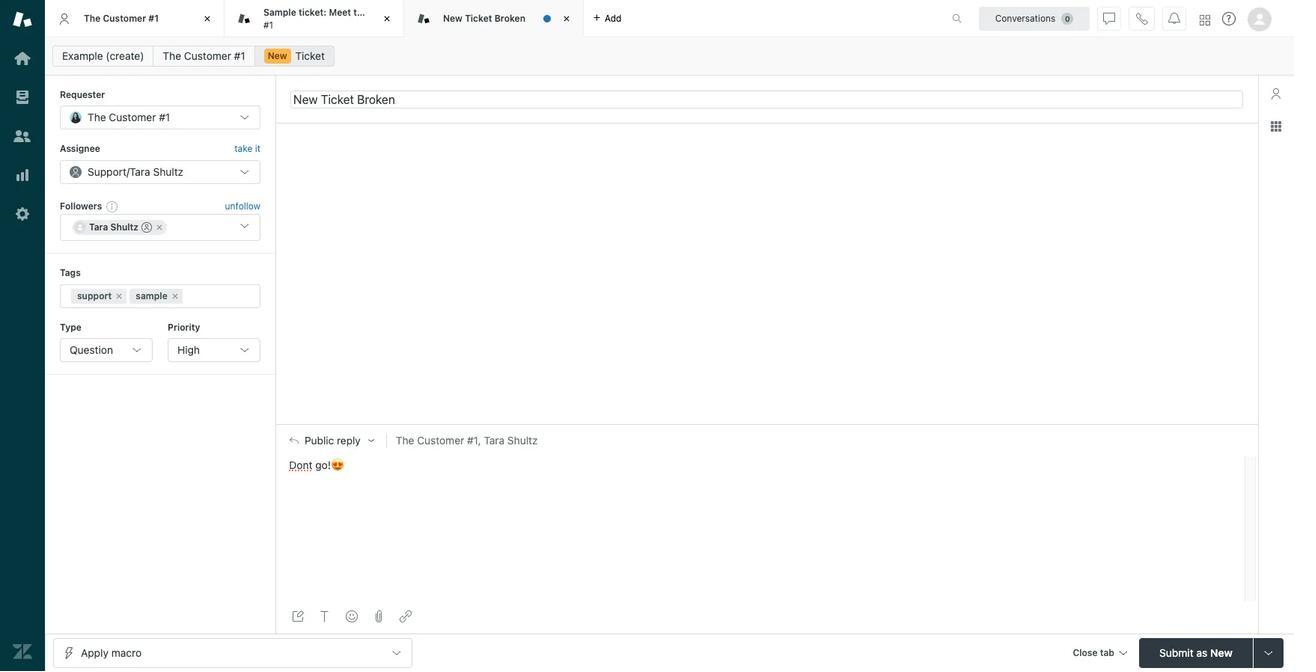 Task type: locate. For each thing, give the bounding box(es) containing it.
the down the requester on the top left of page
[[88, 111, 106, 124]]

zendesk support image
[[13, 10, 32, 29]]

customer
[[103, 13, 146, 24], [184, 49, 231, 62], [109, 111, 156, 124], [417, 435, 464, 447]]

shultz left user is an agent image
[[111, 222, 139, 233]]

insert emojis image
[[346, 611, 358, 623]]

0 horizontal spatial remove image
[[115, 292, 124, 301]]

the right '(create)'
[[163, 49, 181, 62]]

take it button
[[235, 142, 261, 157]]

notifications image
[[1169, 12, 1181, 24]]

apply macro
[[81, 647, 142, 659]]

high
[[177, 344, 200, 356]]

tara inside the customer #1, tara shultz button
[[484, 435, 505, 447]]

dont go!😍️
[[289, 459, 344, 472]]

tara right support
[[130, 165, 150, 178]]

new inside tab
[[443, 13, 463, 24]]

tara inside tara shultz option
[[89, 222, 108, 233]]

tara inside "assignee" element
[[130, 165, 150, 178]]

#1
[[149, 13, 159, 24], [264, 19, 273, 30], [234, 49, 245, 62], [159, 111, 170, 124]]

customer inside requester element
[[109, 111, 156, 124]]

add button
[[584, 0, 631, 37]]

(create)
[[106, 49, 144, 62]]

2 vertical spatial tara
[[484, 435, 505, 447]]

requester element
[[60, 106, 261, 130]]

shultz right /
[[153, 165, 184, 178]]

tara
[[130, 165, 150, 178], [89, 222, 108, 233], [484, 435, 505, 447]]

1 vertical spatial new
[[268, 50, 287, 61]]

0 horizontal spatial ticket
[[295, 49, 325, 62]]

as
[[1197, 647, 1208, 659]]

1 horizontal spatial tara
[[130, 165, 150, 178]]

type
[[60, 322, 82, 333]]

2 close image from the left
[[559, 11, 574, 26]]

question
[[70, 344, 113, 356]]

#1,
[[467, 435, 481, 447]]

2 vertical spatial the customer #1
[[88, 111, 170, 124]]

close image up the customer #1 link
[[200, 11, 215, 26]]

public reply
[[305, 435, 361, 447]]

#1 inside sample ticket: meet the ticket #1
[[264, 19, 273, 30]]

ticket inside tab
[[465, 13, 492, 24]]

new right as
[[1211, 647, 1233, 659]]

tara shultz
[[89, 222, 139, 233]]

tarashultz49@gmail.com image
[[74, 222, 86, 234]]

1 horizontal spatial new
[[443, 13, 463, 24]]

new left broken
[[443, 13, 463, 24]]

close image
[[200, 11, 215, 26], [559, 11, 574, 26]]

tab
[[1101, 647, 1115, 659]]

example
[[62, 49, 103, 62]]

the up example
[[84, 13, 101, 24]]

0 vertical spatial tara
[[130, 165, 150, 178]]

add attachment image
[[373, 611, 385, 623]]

#1 inside the secondary "element"
[[234, 49, 245, 62]]

1 vertical spatial tara
[[89, 222, 108, 233]]

new ticket broken tab
[[404, 0, 584, 37]]

0 horizontal spatial close image
[[200, 11, 215, 26]]

0 horizontal spatial new
[[268, 50, 287, 61]]

unfollow button
[[225, 200, 261, 213]]

the inside button
[[396, 435, 414, 447]]

format text image
[[319, 611, 331, 623]]

support
[[88, 165, 127, 178]]

0 horizontal spatial shultz
[[111, 222, 139, 233]]

2 horizontal spatial shultz
[[508, 435, 538, 447]]

2 horizontal spatial new
[[1211, 647, 1233, 659]]

the customer #1 inside requester element
[[88, 111, 170, 124]]

new for new
[[268, 50, 287, 61]]

sample
[[136, 290, 168, 301]]

close tab
[[1073, 647, 1115, 659]]

0 vertical spatial the customer #1
[[84, 13, 159, 24]]

close image inside the customer #1 tab
[[200, 11, 215, 26]]

followers
[[60, 201, 102, 212]]

ticket
[[465, 13, 492, 24], [295, 49, 325, 62]]

ticket down sample ticket: meet the ticket #1
[[295, 49, 325, 62]]

1 vertical spatial the customer #1
[[163, 49, 245, 62]]

add link (cmd k) image
[[400, 611, 412, 623]]

1 horizontal spatial remove image
[[155, 223, 164, 232]]

assignee
[[60, 143, 100, 155]]

new
[[443, 13, 463, 24], [268, 50, 287, 61], [1211, 647, 1233, 659]]

views image
[[13, 88, 32, 107]]

ticket left broken
[[465, 13, 492, 24]]

close image left add dropdown button
[[559, 11, 574, 26]]

the inside requester element
[[88, 111, 106, 124]]

0 vertical spatial new
[[443, 13, 463, 24]]

close tab button
[[1067, 638, 1134, 671]]

remove image right support
[[115, 292, 124, 301]]

shultz
[[153, 165, 184, 178], [111, 222, 139, 233], [508, 435, 538, 447]]

the
[[84, 13, 101, 24], [163, 49, 181, 62], [88, 111, 106, 124], [396, 435, 414, 447]]

the inside tab
[[84, 13, 101, 24]]

secondary element
[[45, 41, 1295, 71]]

button displays agent's chat status as invisible. image
[[1104, 12, 1116, 24]]

shultz inside "assignee" element
[[153, 165, 184, 178]]

shultz right #1,
[[508, 435, 538, 447]]

the right reply
[[396, 435, 414, 447]]

public reply button
[[276, 426, 386, 457]]

1 horizontal spatial ticket
[[465, 13, 492, 24]]

1 vertical spatial ticket
[[295, 49, 325, 62]]

0 horizontal spatial tara
[[89, 222, 108, 233]]

0 vertical spatial shultz
[[153, 165, 184, 178]]

apply
[[81, 647, 109, 659]]

2 horizontal spatial remove image
[[171, 292, 180, 301]]

unfollow
[[225, 201, 261, 212]]

the customer #1 inside the secondary "element"
[[163, 49, 245, 62]]

apps image
[[1271, 121, 1283, 133]]

0 vertical spatial ticket
[[465, 13, 492, 24]]

1 horizontal spatial close image
[[559, 11, 574, 26]]

1 close image from the left
[[200, 11, 215, 26]]

high button
[[168, 338, 261, 362]]

followers element
[[60, 214, 261, 241]]

customer context image
[[1271, 88, 1283, 100]]

tabs tab list
[[45, 0, 937, 37]]

new down sample
[[268, 50, 287, 61]]

reporting image
[[13, 165, 32, 185]]

tara right #1,
[[484, 435, 505, 447]]

shultz inside tara shultz option
[[111, 222, 139, 233]]

1 horizontal spatial shultz
[[153, 165, 184, 178]]

the customer #1 inside tab
[[84, 13, 159, 24]]

customer inside the secondary "element"
[[184, 49, 231, 62]]

the customer #1
[[84, 13, 159, 24], [163, 49, 245, 62], [88, 111, 170, 124]]

2 horizontal spatial tara
[[484, 435, 505, 447]]

#1 inside requester element
[[159, 111, 170, 124]]

meet
[[329, 7, 351, 18]]

the customer #1, tara shultz button
[[386, 434, 1259, 449]]

remove image right user is an agent image
[[155, 223, 164, 232]]

new inside the secondary "element"
[[268, 50, 287, 61]]

the customer #1, tara shultz
[[396, 435, 538, 447]]

close image
[[380, 11, 395, 26]]

2 vertical spatial shultz
[[508, 435, 538, 447]]

the customer #1 link
[[153, 46, 255, 67]]

remove image
[[155, 223, 164, 232], [115, 292, 124, 301], [171, 292, 180, 301]]

tara right tarashultz49@gmail.com image
[[89, 222, 108, 233]]

draft mode image
[[292, 611, 304, 623]]

1 vertical spatial shultz
[[111, 222, 139, 233]]

conversations button
[[980, 6, 1090, 30]]

remove image right sample
[[171, 292, 180, 301]]

tab
[[225, 0, 404, 37]]



Task type: vqa. For each thing, say whether or not it's contained in the screenshot.
'Hope to cry AHHHHHHHHH, okay Wrong.' in the bottom of the page
no



Task type: describe. For each thing, give the bounding box(es) containing it.
minimize composer image
[[761, 419, 773, 431]]

tara shultz option
[[73, 220, 167, 235]]

tab containing sample ticket: meet the ticket
[[225, 0, 404, 37]]

new for new ticket broken
[[443, 13, 463, 24]]

Public reply composer text field
[[283, 457, 1241, 489]]

question button
[[60, 338, 153, 362]]

broken
[[495, 13, 526, 24]]

Subject field
[[291, 90, 1244, 108]]

user is an agent image
[[142, 223, 152, 233]]

submit
[[1160, 647, 1194, 659]]

example (create)
[[62, 49, 144, 62]]

take it
[[235, 143, 261, 155]]

assignee element
[[60, 160, 261, 184]]

new ticket broken
[[443, 13, 526, 24]]

2 vertical spatial new
[[1211, 647, 1233, 659]]

it
[[255, 143, 261, 155]]

add
[[605, 12, 622, 24]]

the customer #1 for requester element
[[88, 111, 170, 124]]

remove image for support
[[115, 292, 124, 301]]

remove image for sample
[[171, 292, 180, 301]]

tags
[[60, 267, 81, 279]]

remove image inside tara shultz option
[[155, 223, 164, 232]]

dont
[[289, 459, 313, 472]]

support
[[77, 290, 112, 301]]

reply
[[337, 435, 361, 447]]

get started image
[[13, 49, 32, 68]]

zendesk image
[[13, 643, 32, 662]]

submit as new
[[1160, 647, 1233, 659]]

go!😍️
[[315, 459, 344, 472]]

priority
[[168, 322, 200, 333]]

take
[[235, 143, 253, 155]]

support / tara shultz
[[88, 165, 184, 178]]

displays possible ticket submission types image
[[1263, 647, 1275, 659]]

example (create) button
[[52, 46, 154, 67]]

customer inside button
[[417, 435, 464, 447]]

close
[[1073, 647, 1098, 659]]

main element
[[0, 0, 45, 672]]

the inside "element"
[[163, 49, 181, 62]]

admin image
[[13, 204, 32, 224]]

close image inside new ticket broken tab
[[559, 11, 574, 26]]

shultz inside the customer #1, tara shultz button
[[508, 435, 538, 447]]

sample ticket: meet the ticket #1
[[264, 7, 395, 30]]

public
[[305, 435, 334, 447]]

/
[[127, 165, 130, 178]]

requester
[[60, 89, 105, 100]]

ticket
[[370, 7, 395, 18]]

the
[[354, 7, 368, 18]]

macro
[[111, 647, 142, 659]]

ticket:
[[299, 7, 327, 18]]

sample
[[264, 7, 296, 18]]

customers image
[[13, 127, 32, 146]]

customer inside tab
[[103, 13, 146, 24]]

ticket inside the secondary "element"
[[295, 49, 325, 62]]

the customer #1 for the customer #1 tab
[[84, 13, 159, 24]]

zendesk products image
[[1200, 15, 1211, 25]]

the customer #1 tab
[[45, 0, 225, 37]]

conversations
[[996, 12, 1056, 24]]

get help image
[[1223, 12, 1236, 25]]

info on adding followers image
[[107, 201, 119, 213]]

#1 inside tab
[[149, 13, 159, 24]]



